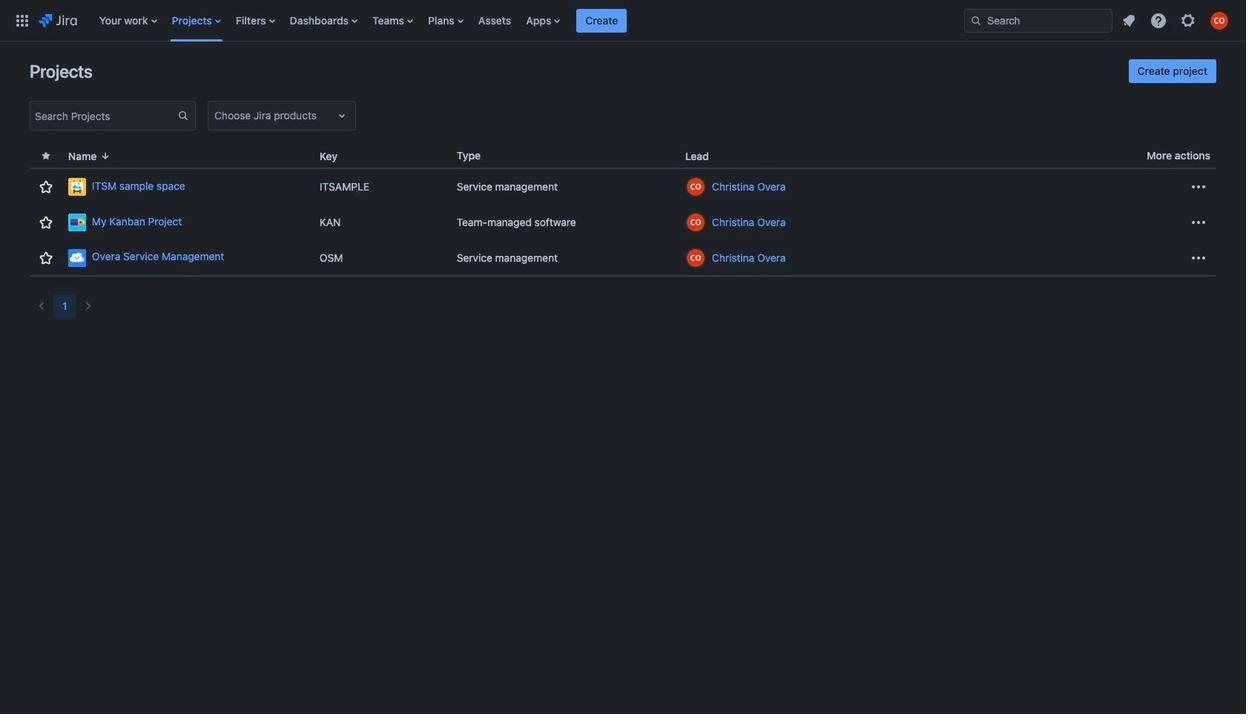 Task type: describe. For each thing, give the bounding box(es) containing it.
help image
[[1150, 12, 1168, 29]]

appswitcher icon image
[[13, 12, 31, 29]]

open image
[[333, 107, 351, 125]]

more image
[[1190, 178, 1208, 196]]

Search field
[[965, 9, 1113, 32]]

next image
[[79, 298, 97, 315]]

0 horizontal spatial list
[[92, 0, 953, 41]]

primary element
[[9, 0, 953, 41]]

Search Projects text field
[[30, 105, 177, 126]]

search image
[[971, 14, 983, 26]]

1 more image from the top
[[1190, 214, 1208, 232]]

star overa service management image
[[37, 249, 55, 267]]



Task type: vqa. For each thing, say whether or not it's contained in the screenshot.
'Create blog post' Button
no



Task type: locate. For each thing, give the bounding box(es) containing it.
list item
[[577, 0, 627, 41]]

banner
[[0, 0, 1247, 42]]

1 vertical spatial more image
[[1190, 249, 1208, 267]]

1 horizontal spatial list
[[1116, 7, 1238, 34]]

None search field
[[965, 9, 1113, 32]]

your profile and settings image
[[1211, 12, 1229, 29]]

star my kanban project image
[[37, 214, 55, 232]]

star itsm sample space image
[[37, 178, 55, 196]]

0 vertical spatial more image
[[1190, 214, 1208, 232]]

group
[[1129, 59, 1217, 83]]

2 more image from the top
[[1190, 249, 1208, 267]]

Choose Jira products text field
[[214, 108, 217, 123]]

previous image
[[33, 298, 50, 315]]

settings image
[[1180, 12, 1198, 29]]

more image
[[1190, 214, 1208, 232], [1190, 249, 1208, 267]]

notifications image
[[1121, 12, 1138, 29]]

list
[[92, 0, 953, 41], [1116, 7, 1238, 34]]

jira image
[[39, 12, 77, 29], [39, 12, 77, 29]]



